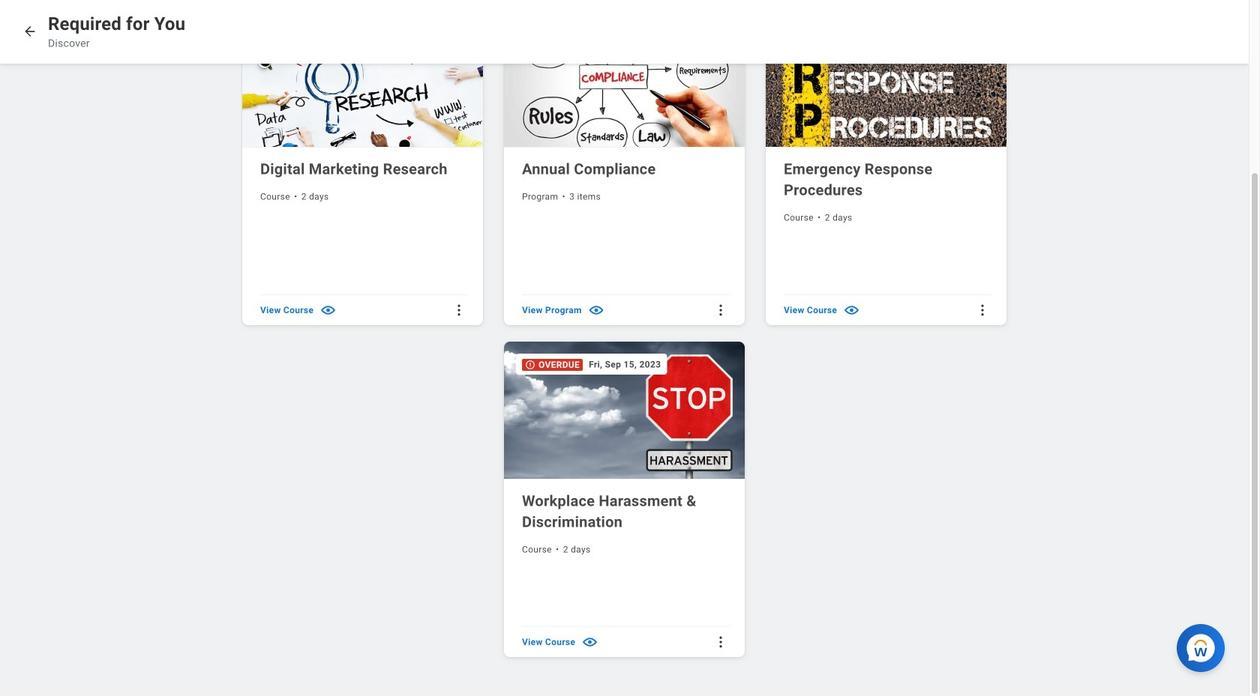 Task type: vqa. For each thing, say whether or not it's contained in the screenshot.
top related actions vertical icon
yes



Task type: locate. For each thing, give the bounding box(es) containing it.
0 vertical spatial related actions vertical image
[[713, 303, 728, 318]]

related actions vertical image
[[452, 303, 467, 318]]

visible image
[[320, 302, 337, 319], [588, 302, 605, 319], [843, 302, 861, 319], [582, 634, 599, 651]]

exclamation circle image
[[525, 360, 536, 370]]

1 vertical spatial related actions vertical image
[[713, 635, 728, 650]]

2 related actions vertical image from the top
[[713, 635, 728, 650]]

1 related actions vertical image from the top
[[713, 303, 728, 318]]

workplace harassment & discrimination image
[[504, 342, 748, 480]]

related actions vertical image
[[713, 303, 728, 318], [713, 635, 728, 650]]

arrow left image
[[23, 24, 38, 39]]

emergency response procedures image
[[766, 10, 1010, 148]]

visible image for emergency response procedures image
[[843, 302, 861, 319]]



Task type: describe. For each thing, give the bounding box(es) containing it.
visible image for digital marketing research image
[[320, 302, 337, 319]]

visible image for annual compliance image
[[588, 302, 605, 319]]

annual compliance image
[[504, 10, 748, 148]]

digital marketing research image
[[242, 10, 486, 148]]



